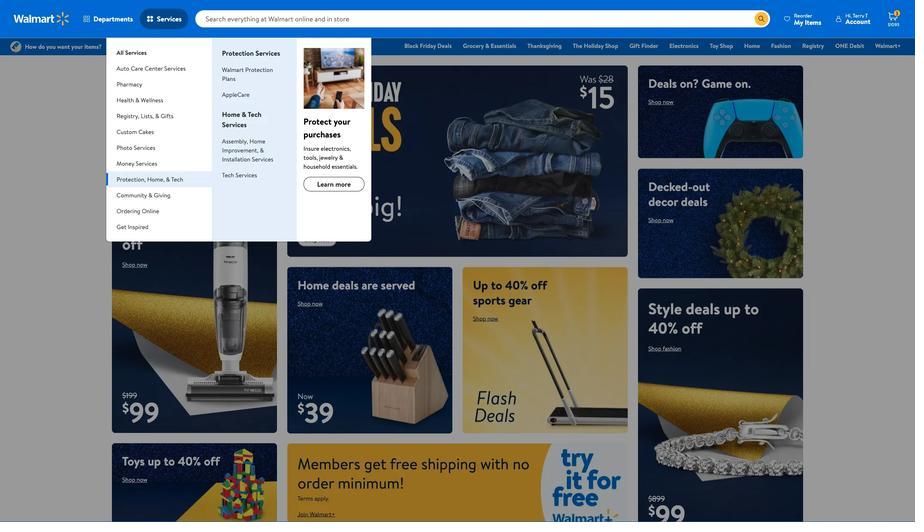 Task type: describe. For each thing, give the bounding box(es) containing it.
39
[[304, 394, 334, 432]]

get inspired
[[117, 223, 148, 231]]

0 vertical spatial protection
[[222, 48, 254, 58]]

registry link
[[798, 41, 828, 50]]

Walmart Site-Wide search field
[[195, 10, 770, 27]]

& left 'giving' on the top left of the page
[[148, 191, 152, 199]]

home,
[[147, 175, 165, 184]]

protect your purchases insure electronics, tools, jewelry & household essentials.
[[304, 115, 358, 171]]

protection, home, & tech
[[117, 175, 183, 184]]

the holiday shop
[[573, 42, 618, 50]]

99
[[129, 393, 159, 431]]

shop fashion link
[[648, 345, 681, 353]]

electronics link
[[666, 41, 702, 50]]

now for toys up to 40% off
[[137, 476, 147, 484]]

electronics
[[669, 42, 699, 50]]

black
[[404, 42, 418, 50]]

services inside home & tech services
[[222, 120, 247, 129]]

style deals up to 40% off
[[648, 298, 759, 339]]

shop now for high tech gifts, huge savings
[[122, 113, 147, 121]]

shop for deals on? game on.
[[648, 98, 661, 106]]

purchases
[[304, 128, 341, 140]]

registry, lists, & gifts button
[[106, 108, 212, 124]]

shop now for save big!
[[304, 236, 330, 244]]

services right the 'all' in the left top of the page
[[125, 48, 147, 57]]

0 horizontal spatial walmart+
[[310, 510, 335, 519]]

0 vertical spatial deals
[[437, 42, 452, 50]]

all services
[[117, 48, 147, 57]]

gifts
[[161, 112, 173, 120]]

the holiday shop link
[[569, 41, 622, 50]]

community & giving button
[[106, 187, 212, 203]]

high
[[122, 75, 148, 92]]

improvement,
[[222, 146, 258, 154]]

protect
[[304, 115, 332, 127]]

applecare
[[222, 90, 250, 99]]

minimum!
[[338, 473, 404, 494]]

was dollar $899, now dollar 99 group
[[638, 494, 685, 523]]

protection,
[[117, 175, 146, 184]]

essentials.
[[332, 162, 358, 171]]

services up walmart protection plans
[[255, 48, 280, 58]]

shop for up to 40% off sports gear
[[473, 315, 486, 323]]

now for save big!
[[319, 236, 330, 244]]

shop now for deals on? game on.
[[648, 98, 674, 106]]

up for style deals up to 40% off
[[724, 298, 741, 319]]

installation
[[222, 155, 250, 163]]

now for up to 40% off sports gear
[[487, 315, 498, 323]]

shop now for decked-out decor deals
[[648, 216, 674, 224]]

shop now link for up to 40% off sports gear
[[473, 315, 498, 323]]

Search search field
[[195, 10, 770, 27]]

services inside dropdown button
[[164, 64, 186, 72]]

account
[[845, 17, 870, 26]]

all services link
[[106, 38, 212, 60]]

shop now link for home deals are served
[[298, 300, 323, 308]]

members
[[298, 453, 360, 475]]

fashion
[[771, 42, 791, 50]]

health & wellness
[[117, 96, 163, 104]]

toy
[[710, 42, 718, 50]]

get
[[117, 223, 126, 231]]

deals for home deals are served
[[332, 277, 359, 294]]

inspired
[[128, 223, 148, 231]]

shop now link for save big!
[[298, 233, 337, 247]]

get
[[364, 453, 386, 475]]

decked-out decor deals
[[648, 178, 710, 210]]

walmart+ inside 'link'
[[875, 42, 901, 50]]

up
[[473, 277, 488, 294]]

home & tech services
[[222, 110, 262, 129]]

electronics,
[[321, 144, 351, 153]]

$ inside group
[[648, 502, 655, 521]]

shop for style deals up to 40% off
[[648, 345, 661, 353]]

now for high tech gifts, huge savings
[[137, 113, 147, 121]]

shop for toys up to 40% off
[[122, 476, 135, 484]]

toy shop
[[710, 42, 733, 50]]

auto care center services button
[[106, 60, 212, 76]]

black friday deals link
[[401, 41, 456, 50]]

huge
[[207, 75, 233, 92]]

now for decked-out decor deals
[[663, 216, 674, 224]]

was dollar $199, now dollar 99 group
[[112, 391, 159, 433]]

terry
[[853, 12, 864, 19]]

deals on? game on.
[[648, 75, 751, 92]]

grocery & essentials link
[[459, 41, 520, 50]]

members get free shipping with no order minimum! terms apply.
[[298, 453, 530, 503]]

gift
[[629, 42, 640, 50]]

now $ 39
[[298, 391, 334, 432]]

reorder my items
[[794, 12, 821, 27]]

shop now link for home deals up to 30% off
[[122, 261, 147, 269]]

household
[[304, 162, 330, 171]]

learn more link
[[304, 177, 364, 192]]

black friday deals
[[404, 42, 452, 50]]

one debit
[[835, 42, 864, 50]]

protection, home, & tech button
[[106, 172, 212, 187]]

up for home deals up to 30% off
[[122, 214, 139, 236]]

shop now link for decked-out decor deals
[[648, 216, 674, 224]]

ordering
[[117, 207, 140, 215]]

assembly, home improvement, & installation services link
[[222, 137, 273, 163]]

cakes
[[138, 128, 154, 136]]

shop for home deals up to 30% off
[[122, 261, 135, 269]]

tech
[[150, 75, 174, 92]]

grocery & essentials
[[463, 42, 516, 50]]

shop now for toys up to 40% off
[[122, 476, 147, 484]]

protection services
[[222, 48, 280, 58]]

shop for home deals are served
[[298, 300, 311, 308]]

thanksgiving link
[[524, 41, 566, 50]]

$ for 39
[[298, 399, 304, 418]]

home for home deals are served
[[298, 277, 329, 294]]

shop now for home deals up to 30% off
[[122, 261, 147, 269]]

1 horizontal spatial tech
[[222, 171, 234, 179]]

1 vertical spatial deals
[[648, 75, 677, 92]]

shop inside the holiday shop link
[[605, 42, 618, 50]]

home link
[[740, 41, 764, 50]]

money
[[117, 159, 134, 168]]

now for deals on? game on.
[[663, 98, 674, 106]]

health
[[117, 96, 134, 104]]

gift finder
[[629, 42, 658, 50]]

no
[[513, 453, 530, 475]]

40% inside up to 40% off sports gear
[[505, 277, 528, 294]]

plans
[[222, 74, 236, 83]]

wellness
[[141, 96, 163, 104]]

holiday
[[584, 42, 604, 50]]

custom cakes
[[117, 128, 154, 136]]

40% inside style deals up to 40% off
[[648, 317, 678, 339]]

savings
[[122, 90, 160, 107]]

home deals are served
[[298, 277, 415, 294]]

protection, home, & tech image
[[304, 48, 364, 109]]

services inside assembly, home improvement, & installation services
[[252, 155, 273, 163]]

& right home,
[[166, 175, 170, 184]]

insure
[[304, 144, 319, 153]]

off inside home deals up to 30% off
[[122, 233, 143, 255]]

auto
[[117, 64, 129, 72]]

tools,
[[304, 153, 318, 162]]



Task type: vqa. For each thing, say whether or not it's contained in the screenshot.
& in Protect your purchases Insure electronics, tools, jewelry & household essentials.
yes



Task type: locate. For each thing, give the bounding box(es) containing it.
off inside up to 40% off sports gear
[[531, 277, 547, 294]]

home
[[744, 42, 760, 50], [222, 110, 240, 119], [249, 137, 265, 145], [122, 195, 163, 216], [298, 277, 329, 294]]

shop fashion
[[648, 345, 681, 353]]

0 vertical spatial up
[[122, 214, 139, 236]]

& right improvement,
[[260, 146, 264, 154]]

protection up walmart
[[222, 48, 254, 58]]

0 horizontal spatial up
[[122, 214, 139, 236]]

home for home
[[744, 42, 760, 50]]

protection inside walmart protection plans
[[245, 65, 273, 74]]

lists,
[[141, 112, 154, 120]]

walmart protection plans
[[222, 65, 273, 83]]

on?
[[680, 75, 699, 92]]

$199 $ 99
[[122, 391, 159, 431]]

walmart+ down $10.93
[[875, 42, 901, 50]]

one
[[835, 42, 848, 50]]

shop now link for toys up to 40% off
[[122, 476, 147, 484]]

join walmart+
[[298, 510, 335, 519]]

home inside home & tech services
[[222, 110, 240, 119]]

1 vertical spatial 40%
[[648, 317, 678, 339]]

photo
[[117, 143, 132, 152]]

2 horizontal spatial up
[[724, 298, 741, 319]]

services inside "dropdown button"
[[136, 159, 157, 168]]

2 horizontal spatial $
[[648, 502, 655, 521]]

tech inside home & tech services
[[248, 110, 262, 119]]

more
[[335, 180, 351, 189]]

deals left on?
[[648, 75, 677, 92]]

home inside assembly, home improvement, & installation services
[[249, 137, 265, 145]]

jewelry
[[319, 153, 338, 162]]

2 vertical spatial up
[[148, 453, 161, 470]]

deals inside the decked-out decor deals
[[681, 193, 708, 210]]

order
[[298, 473, 334, 494]]

1 vertical spatial protection
[[245, 65, 273, 74]]

0 vertical spatial walmart+
[[875, 42, 901, 50]]

1 horizontal spatial deals
[[648, 75, 677, 92]]

deals right friday
[[437, 42, 452, 50]]

& right health
[[135, 96, 139, 104]]

out
[[692, 178, 710, 195]]

0 vertical spatial 40%
[[505, 277, 528, 294]]

debit
[[849, 42, 864, 50]]

all
[[117, 48, 124, 57]]

tech inside dropdown button
[[171, 175, 183, 184]]

up inside style deals up to 40% off
[[724, 298, 741, 319]]

&
[[485, 42, 489, 50], [135, 96, 139, 104], [242, 110, 246, 119], [155, 112, 159, 120], [260, 146, 264, 154], [339, 153, 343, 162], [166, 175, 170, 184], [148, 191, 152, 199]]

walmart+ down apply.
[[310, 510, 335, 519]]

protection down protection services at left top
[[245, 65, 273, 74]]

departments
[[93, 14, 133, 24]]

tech down installation
[[222, 171, 234, 179]]

gift finder link
[[626, 41, 662, 50]]

0 horizontal spatial deals
[[437, 42, 452, 50]]

shipping
[[421, 453, 477, 475]]

1 vertical spatial up
[[724, 298, 741, 319]]

services up assembly,
[[222, 120, 247, 129]]

custom cakes button
[[106, 124, 212, 140]]

t
[[865, 12, 868, 19]]

high tech gifts, huge savings
[[122, 75, 233, 107]]

center
[[145, 64, 163, 72]]

services inside popup button
[[157, 14, 182, 24]]

shop now for home deals are served
[[298, 300, 323, 308]]

now dollar 39 null group
[[287, 391, 334, 434]]

shop for decked-out decor deals
[[648, 216, 661, 224]]

& inside "protect your purchases insure electronics, tools, jewelry & household essentials."
[[339, 153, 343, 162]]

big!
[[359, 187, 403, 225]]

up to 40% off sports gear
[[473, 277, 547, 309]]

shop for save big!
[[304, 236, 318, 244]]

1 horizontal spatial 40%
[[505, 277, 528, 294]]

$ inside now $ 39
[[298, 399, 304, 418]]

deals inside style deals up to 40% off
[[686, 298, 720, 319]]

& down applecare
[[242, 110, 246, 119]]

community
[[117, 191, 147, 199]]

2 vertical spatial 40%
[[178, 453, 201, 470]]

services inside dropdown button
[[134, 143, 155, 152]]

my
[[794, 17, 803, 27]]

shop now for up to 40% off sports gear
[[473, 315, 498, 323]]

gifts,
[[177, 75, 204, 92]]

walmart+
[[875, 42, 901, 50], [310, 510, 335, 519]]

2 horizontal spatial tech
[[248, 110, 262, 119]]

to inside up to 40% off sports gear
[[491, 277, 502, 294]]

deals
[[437, 42, 452, 50], [648, 75, 677, 92]]

to inside style deals up to 40% off
[[744, 298, 759, 319]]

$ for 99
[[122, 398, 129, 418]]

online
[[142, 207, 159, 215]]

served
[[381, 277, 415, 294]]

reorder
[[794, 12, 812, 19]]

to inside home deals up to 30% off
[[143, 214, 157, 236]]

& left gifts
[[155, 112, 159, 120]]

money services
[[117, 159, 157, 168]]

auto care center services
[[117, 64, 186, 72]]

hi, terry t account
[[845, 12, 870, 26]]

money services button
[[106, 156, 212, 172]]

services down improvement,
[[252, 155, 273, 163]]

home deals up to 30% off
[[122, 195, 201, 255]]

decor
[[648, 193, 678, 210]]

on.
[[735, 75, 751, 92]]

save big!
[[298, 187, 403, 225]]

& inside assembly, home improvement, & installation services
[[260, 146, 264, 154]]

services down cakes
[[134, 143, 155, 152]]

home inside home deals up to 30% off
[[122, 195, 163, 216]]

essentials
[[491, 42, 516, 50]]

services up protection, home, & tech
[[136, 159, 157, 168]]

services button
[[140, 9, 189, 29]]

sports
[[473, 292, 506, 309]]

$10.93
[[888, 21, 899, 27]]

health & wellness button
[[106, 92, 212, 108]]

tech down applecare
[[248, 110, 262, 119]]

walmart
[[222, 65, 244, 74]]

now
[[298, 391, 313, 402]]

services
[[157, 14, 182, 24], [125, 48, 147, 57], [255, 48, 280, 58], [164, 64, 186, 72], [222, 120, 247, 129], [134, 143, 155, 152], [252, 155, 273, 163], [136, 159, 157, 168], [235, 171, 257, 179]]

1 horizontal spatial up
[[148, 453, 161, 470]]

deals
[[681, 193, 708, 210], [166, 195, 201, 216], [332, 277, 359, 294], [686, 298, 720, 319]]

services down installation
[[235, 171, 257, 179]]

to
[[143, 214, 157, 236], [491, 277, 502, 294], [744, 298, 759, 319], [164, 453, 175, 470]]

shop inside toy shop link
[[720, 42, 733, 50]]

shop inside "shop now" link
[[304, 236, 318, 244]]

grocery
[[463, 42, 484, 50]]

1 horizontal spatial $
[[298, 399, 304, 418]]

search icon image
[[758, 15, 765, 22]]

home inside 'home' link
[[744, 42, 760, 50]]

tech services link
[[222, 171, 257, 179]]

shop now
[[648, 98, 674, 106], [122, 113, 147, 121], [648, 216, 674, 224], [304, 236, 330, 244], [122, 261, 147, 269], [298, 300, 323, 308], [473, 315, 498, 323], [122, 476, 147, 484]]

deals inside home deals up to 30% off
[[166, 195, 201, 216]]

2 horizontal spatial 40%
[[648, 317, 678, 339]]

apply.
[[314, 495, 329, 503]]

now inside "shop now" link
[[319, 236, 330, 244]]

learn more
[[317, 180, 351, 189]]

0 horizontal spatial $
[[122, 398, 129, 418]]

1 vertical spatial walmart+
[[310, 510, 335, 519]]

shop now link for high tech gifts, huge savings
[[122, 113, 147, 121]]

services up the all services link
[[157, 14, 182, 24]]

your
[[334, 115, 350, 127]]

& inside home & tech services
[[242, 110, 246, 119]]

care
[[131, 64, 143, 72]]

shop for high tech gifts, huge savings
[[122, 113, 135, 121]]

deals for home deals up to 30% off
[[166, 195, 201, 216]]

$ inside the $199 $ 99
[[122, 398, 129, 418]]

style
[[648, 298, 682, 319]]

services up tech
[[164, 64, 186, 72]]

up inside home deals up to 30% off
[[122, 214, 139, 236]]

0 horizontal spatial tech
[[171, 175, 183, 184]]

& up essentials.
[[339, 153, 343, 162]]

now
[[663, 98, 674, 106], [137, 113, 147, 121], [663, 216, 674, 224], [319, 236, 330, 244], [137, 261, 147, 269], [312, 300, 323, 308], [487, 315, 498, 323], [137, 476, 147, 484]]

off
[[122, 233, 143, 255], [531, 277, 547, 294], [682, 317, 702, 339], [204, 453, 220, 470]]

walmart image
[[14, 12, 69, 26]]

custom
[[117, 128, 137, 136]]

now for home deals are served
[[312, 300, 323, 308]]

toys up to 40% off
[[122, 453, 220, 470]]

home for home & tech services
[[222, 110, 240, 119]]

assembly, home improvement, & installation services
[[222, 137, 273, 163]]

now for home deals up to 30% off
[[137, 261, 147, 269]]

tech right home,
[[171, 175, 183, 184]]

the
[[573, 42, 582, 50]]

ordering online button
[[106, 203, 212, 219]]

1 horizontal spatial walmart+
[[875, 42, 901, 50]]

0 horizontal spatial 40%
[[178, 453, 201, 470]]

& right the grocery
[[485, 42, 489, 50]]

gear
[[508, 292, 532, 309]]

shop now link for deals on? game on.
[[648, 98, 674, 106]]

friday
[[420, 42, 436, 50]]

home for home deals up to 30% off
[[122, 195, 163, 216]]

off inside style deals up to 40% off
[[682, 317, 702, 339]]

deals for style deals up to 40% off
[[686, 298, 720, 319]]



